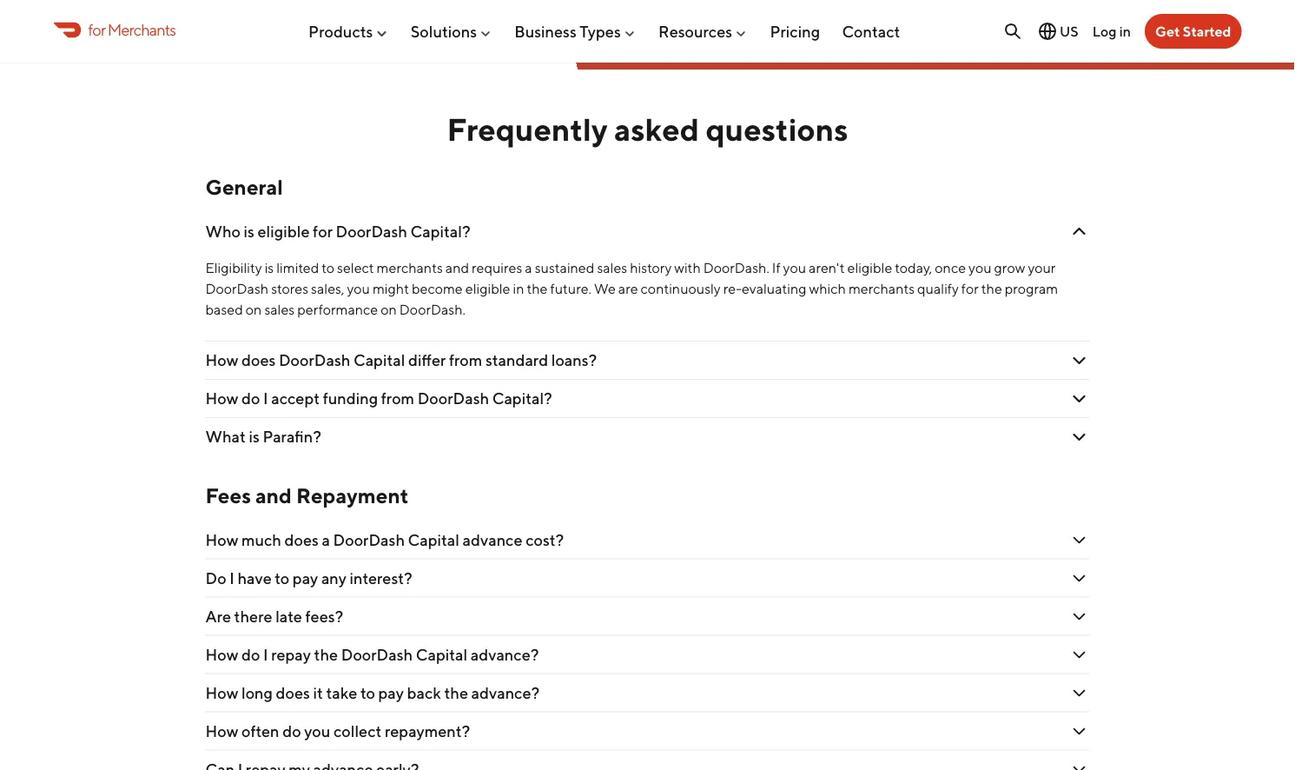 Task type: describe. For each thing, give the bounding box(es) containing it.
resources
[[659, 22, 733, 41]]

grow
[[995, 260, 1026, 276]]

in inside eligibility is limited to select merchants and requires a sustained sales history with doordash. if you aren't eligible today, once you grow your doordash stores sales, you might become eligible in the future. we are continuously re-evaluating which merchants qualify for the program based on sales performance on doordash.
[[513, 281, 524, 297]]

any
[[321, 569, 347, 588]]

become
[[412, 281, 463, 297]]

does for long
[[276, 684, 310, 702]]

how for how do i accept funding from doordash capital?
[[206, 389, 238, 408]]

2 vertical spatial do
[[283, 722, 301, 741]]

doordash up select
[[336, 223, 408, 241]]

business types link
[[515, 15, 637, 47]]

sustained
[[535, 260, 595, 276]]

frequently asked questions
[[447, 111, 849, 148]]

1 vertical spatial a
[[322, 531, 330, 549]]

chevron down image for capital?
[[1069, 222, 1090, 243]]

is for eligible
[[244, 223, 255, 241]]

contact
[[843, 22, 901, 41]]

re-
[[724, 281, 742, 297]]

doordash up how long does it take to pay back the advance?
[[341, 645, 413, 664]]

chevron down image for back
[[1069, 683, 1090, 704]]

log in
[[1093, 23, 1132, 39]]

log in link
[[1093, 23, 1132, 39]]

sales,
[[311, 281, 344, 297]]

solutions link
[[411, 15, 493, 47]]

i for repay
[[263, 645, 268, 664]]

fees
[[206, 483, 251, 508]]

eligibility
[[206, 260, 262, 276]]

from for funding
[[381, 389, 415, 408]]

how long does it take to pay back the advance?
[[206, 684, 540, 702]]

repayment?
[[385, 722, 470, 741]]

requires
[[472, 260, 523, 276]]

back
[[407, 684, 441, 702]]

have
[[238, 569, 272, 588]]

0 vertical spatial capital?
[[411, 223, 471, 241]]

how often do you collect repayment?
[[206, 722, 474, 741]]

doordash inside eligibility is limited to select merchants and requires a sustained sales history with doordash. if you aren't eligible today, once you grow your doordash stores sales, you might become eligible in the future. we are continuously re-evaluating which merchants qualify for the program based on sales performance on doordash.
[[206, 281, 269, 297]]

get started button
[[1146, 14, 1242, 49]]

chevron down image for loans?
[[1069, 350, 1090, 371]]

limited
[[277, 260, 319, 276]]

fees and repayment
[[206, 483, 409, 508]]

how for how much does a doordash capital advance cost?
[[206, 531, 238, 549]]

3 chevron down image from the top
[[1069, 427, 1090, 448]]

evaluating
[[742, 281, 807, 297]]

merchants
[[108, 20, 176, 39]]

3 chevron down image from the top
[[1069, 606, 1090, 627]]

future.
[[551, 281, 592, 297]]

2 on from the left
[[381, 302, 397, 318]]

chevron down button
[[206, 751, 1090, 770]]

questions
[[706, 111, 849, 148]]

are there late fees?
[[206, 607, 347, 626]]

0 vertical spatial advance?
[[471, 645, 539, 664]]

products link
[[309, 15, 389, 47]]

globe line image
[[1038, 21, 1059, 42]]

chevron down image for any
[[1069, 568, 1090, 589]]

repay
[[271, 645, 311, 664]]

how for how long does it take to pay back the advance?
[[206, 684, 238, 702]]

1 vertical spatial advance?
[[472, 684, 540, 702]]

collect
[[334, 722, 382, 741]]

history
[[630, 260, 672, 276]]

0 horizontal spatial pay
[[293, 569, 318, 588]]

we
[[594, 281, 616, 297]]

pricing link
[[770, 15, 821, 47]]

frequently
[[447, 111, 608, 148]]

repayment
[[296, 483, 409, 508]]

doordash down differ
[[418, 389, 489, 408]]

continuously
[[641, 281, 721, 297]]

cost?
[[526, 531, 564, 549]]

which
[[810, 281, 846, 297]]

do
[[206, 569, 227, 588]]

asked
[[614, 111, 700, 148]]

chevron down image for doordash
[[1069, 645, 1090, 665]]

take
[[326, 684, 358, 702]]

accept
[[271, 389, 320, 408]]

business types
[[515, 22, 621, 41]]

fees?
[[305, 607, 343, 626]]

it
[[313, 684, 323, 702]]

1 vertical spatial i
[[230, 569, 234, 588]]

from for differ
[[449, 351, 483, 370]]

1 vertical spatial capital?
[[493, 389, 553, 408]]

get started
[[1156, 23, 1232, 40]]

2 vertical spatial capital
[[416, 645, 468, 664]]

much
[[242, 531, 282, 549]]

doordash up accept
[[279, 351, 351, 370]]

how for how do i repay the doordash capital advance?
[[206, 645, 238, 664]]

1 vertical spatial capital
[[408, 531, 460, 549]]

0 horizontal spatial merchants
[[377, 260, 443, 276]]

for merchants link
[[53, 18, 176, 42]]

if
[[773, 260, 781, 276]]

advance
[[463, 531, 523, 549]]

how for how often do you collect repayment?
[[206, 722, 238, 741]]

standard
[[486, 351, 549, 370]]

to for select
[[322, 260, 335, 276]]

1 horizontal spatial for
[[313, 223, 333, 241]]

1 vertical spatial merchants
[[849, 281, 915, 297]]

i for accept
[[263, 389, 268, 408]]

get
[[1156, 23, 1181, 40]]

types
[[580, 22, 621, 41]]

log
[[1093, 23, 1117, 39]]

who is eligible for doordash capital?
[[206, 223, 471, 241]]

differ
[[408, 351, 446, 370]]

2 vertical spatial to
[[361, 684, 375, 702]]

products
[[309, 22, 373, 41]]

stores
[[271, 281, 309, 297]]

chevron down image for capital?
[[1069, 389, 1090, 409]]

chevron down image for repayment?
[[1069, 721, 1090, 742]]

are
[[619, 281, 638, 297]]

you down it
[[304, 722, 331, 741]]



Task type: vqa. For each thing, say whether or not it's contained in the screenshot.
RE-
yes



Task type: locate. For each thing, give the bounding box(es) containing it.
2 vertical spatial is
[[249, 428, 260, 446]]

2 vertical spatial eligible
[[466, 281, 511, 297]]

is for limited
[[265, 260, 274, 276]]

how down the based
[[206, 351, 238, 370]]

0 horizontal spatial and
[[256, 483, 292, 508]]

2 vertical spatial for
[[962, 281, 979, 297]]

you right once
[[969, 260, 992, 276]]

i right do
[[230, 569, 234, 588]]

and inside eligibility is limited to select merchants and requires a sustained sales history with doordash. if you aren't eligible today, once you grow your doordash stores sales, you might become eligible in the future. we are continuously re-evaluating which merchants qualify for the program based on sales performance on doordash.
[[446, 260, 469, 276]]

a
[[525, 260, 532, 276], [322, 531, 330, 549]]

does for much
[[285, 531, 319, 549]]

1 vertical spatial for
[[313, 223, 333, 241]]

1 on from the left
[[246, 302, 262, 318]]

1 vertical spatial do
[[242, 645, 260, 664]]

a inside eligibility is limited to select merchants and requires a sustained sales history with doordash. if you aren't eligible today, once you grow your doordash stores sales, you might become eligible in the future. we are continuously re-evaluating which merchants qualify for the program based on sales performance on doordash.
[[525, 260, 532, 276]]

who
[[206, 223, 241, 241]]

chevron down image for cost?
[[1069, 530, 1090, 551]]

sales down stores
[[265, 302, 295, 318]]

2 horizontal spatial for
[[962, 281, 979, 297]]

0 horizontal spatial for
[[88, 20, 105, 39]]

chevron down image inside button
[[1069, 759, 1090, 770]]

do down there
[[242, 645, 260, 664]]

is right what
[[249, 428, 260, 446]]

and right 'fees'
[[256, 483, 292, 508]]

5 chevron down image from the top
[[1069, 721, 1090, 742]]

0 vertical spatial capital
[[354, 351, 405, 370]]

might
[[373, 281, 409, 297]]

merchants down today,
[[849, 281, 915, 297]]

advance?
[[471, 645, 539, 664], [472, 684, 540, 702]]

0 horizontal spatial from
[[381, 389, 415, 408]]

you right if
[[784, 260, 807, 276]]

are
[[206, 607, 231, 626]]

eligible up limited
[[258, 223, 310, 241]]

eligible
[[258, 223, 310, 241], [848, 260, 893, 276], [466, 281, 511, 297]]

0 horizontal spatial a
[[322, 531, 330, 549]]

capital? down standard
[[493, 389, 553, 408]]

a up "any" at the left of page
[[322, 531, 330, 549]]

0 vertical spatial a
[[525, 260, 532, 276]]

how
[[206, 351, 238, 370], [206, 389, 238, 408], [206, 531, 238, 549], [206, 645, 238, 664], [206, 684, 238, 702], [206, 722, 238, 741]]

1 vertical spatial is
[[265, 260, 274, 276]]

sales
[[597, 260, 628, 276], [265, 302, 295, 318]]

1 vertical spatial does
[[285, 531, 319, 549]]

0 vertical spatial doordash.
[[704, 260, 770, 276]]

the left future.
[[527, 281, 548, 297]]

do
[[242, 389, 260, 408], [242, 645, 260, 664], [283, 722, 301, 741]]

business
[[515, 22, 577, 41]]

capital
[[354, 351, 405, 370], [408, 531, 460, 549], [416, 645, 468, 664]]

2 horizontal spatial to
[[361, 684, 375, 702]]

0 vertical spatial do
[[242, 389, 260, 408]]

how left often
[[206, 722, 238, 741]]

in
[[1120, 23, 1132, 39], [513, 281, 524, 297]]

2 chevron down image from the top
[[1069, 389, 1090, 409]]

with
[[675, 260, 701, 276]]

for down once
[[962, 281, 979, 297]]

2 vertical spatial i
[[263, 645, 268, 664]]

pay left back
[[378, 684, 404, 702]]

0 vertical spatial in
[[1120, 23, 1132, 39]]

is left limited
[[265, 260, 274, 276]]

0 vertical spatial sales
[[597, 260, 628, 276]]

0 vertical spatial for
[[88, 20, 105, 39]]

chevron down image
[[1069, 350, 1090, 371], [1069, 389, 1090, 409], [1069, 427, 1090, 448], [1069, 530, 1090, 551], [1069, 683, 1090, 704]]

0 horizontal spatial capital?
[[411, 223, 471, 241]]

parafin?
[[263, 428, 321, 446]]

for up limited
[[313, 223, 333, 241]]

1 horizontal spatial eligible
[[466, 281, 511, 297]]

chevron down image
[[1069, 222, 1090, 243], [1069, 568, 1090, 589], [1069, 606, 1090, 627], [1069, 645, 1090, 665], [1069, 721, 1090, 742], [1069, 759, 1090, 770]]

to right have
[[275, 569, 290, 588]]

the right back
[[445, 684, 468, 702]]

capital left advance
[[408, 531, 460, 549]]

to right the take at the bottom left
[[361, 684, 375, 702]]

based
[[206, 302, 243, 318]]

the right 'repay'
[[314, 645, 338, 664]]

1 vertical spatial doordash.
[[400, 302, 466, 318]]

aren't
[[809, 260, 845, 276]]

capital up how do i accept funding from doordash capital?
[[354, 351, 405, 370]]

0 vertical spatial from
[[449, 351, 483, 370]]

the down grow
[[982, 281, 1003, 297]]

0 vertical spatial eligible
[[258, 223, 310, 241]]

do for repay
[[242, 645, 260, 664]]

capital up back
[[416, 645, 468, 664]]

0 horizontal spatial doordash.
[[400, 302, 466, 318]]

today,
[[896, 260, 933, 276]]

6 chevron down image from the top
[[1069, 759, 1090, 770]]

how much does a doordash capital advance cost?
[[206, 531, 564, 549]]

pay left "any" at the left of page
[[293, 569, 318, 588]]

eligible down requires
[[466, 281, 511, 297]]

pricing
[[770, 22, 821, 41]]

0 vertical spatial pay
[[293, 569, 318, 588]]

0 vertical spatial does
[[242, 351, 276, 370]]

2 chevron down image from the top
[[1069, 568, 1090, 589]]

on down might
[[381, 302, 397, 318]]

i left accept
[[263, 389, 268, 408]]

1 horizontal spatial pay
[[378, 684, 404, 702]]

i left 'repay'
[[263, 645, 268, 664]]

capital? up become
[[411, 223, 471, 241]]

1 vertical spatial and
[[256, 483, 292, 508]]

1 horizontal spatial to
[[322, 260, 335, 276]]

do i have to pay any interest?
[[206, 569, 413, 588]]

your
[[1029, 260, 1056, 276]]

do right often
[[283, 722, 301, 741]]

4 chevron down image from the top
[[1069, 530, 1090, 551]]

do for accept
[[242, 389, 260, 408]]

doordash up interest?
[[333, 531, 405, 549]]

how left "long"
[[206, 684, 238, 702]]

0 horizontal spatial in
[[513, 281, 524, 297]]

sales up we in the top left of the page
[[597, 260, 628, 276]]

6 how from the top
[[206, 722, 238, 741]]

1 horizontal spatial sales
[[597, 260, 628, 276]]

1 vertical spatial pay
[[378, 684, 404, 702]]

1 horizontal spatial a
[[525, 260, 532, 276]]

1 vertical spatial from
[[381, 389, 415, 408]]

2 horizontal spatial eligible
[[848, 260, 893, 276]]

3 how from the top
[[206, 531, 238, 549]]

capital?
[[411, 223, 471, 241], [493, 389, 553, 408]]

4 how from the top
[[206, 645, 238, 664]]

0 horizontal spatial to
[[275, 569, 290, 588]]

how do i accept funding from doordash capital?
[[206, 389, 553, 408]]

0 vertical spatial merchants
[[377, 260, 443, 276]]

contact link
[[843, 15, 901, 47]]

a right requires
[[525, 260, 532, 276]]

to up sales,
[[322, 260, 335, 276]]

you down select
[[347, 281, 370, 297]]

once
[[935, 260, 967, 276]]

doordash. down become
[[400, 302, 466, 318]]

5 how from the top
[[206, 684, 238, 702]]

and
[[446, 260, 469, 276], [256, 483, 292, 508]]

on right the based
[[246, 302, 262, 318]]

is inside eligibility is limited to select merchants and requires a sustained sales history with doordash. if you aren't eligible today, once you grow your doordash stores sales, you might become eligible in the future. we are continuously re-evaluating which merchants qualify for the program based on sales performance on doordash.
[[265, 260, 274, 276]]

for inside eligibility is limited to select merchants and requires a sustained sales history with doordash. if you aren't eligible today, once you grow your doordash stores sales, you might become eligible in the future. we are continuously re-evaluating which merchants qualify for the program based on sales performance on doordash.
[[962, 281, 979, 297]]

interest?
[[350, 569, 413, 588]]

i
[[263, 389, 268, 408], [230, 569, 234, 588], [263, 645, 268, 664]]

1 horizontal spatial doordash.
[[704, 260, 770, 276]]

1 chevron down image from the top
[[1069, 222, 1090, 243]]

funding
[[323, 389, 378, 408]]

how down are
[[206, 645, 238, 664]]

0 vertical spatial is
[[244, 223, 255, 241]]

1 horizontal spatial capital?
[[493, 389, 553, 408]]

0 vertical spatial to
[[322, 260, 335, 276]]

what
[[206, 428, 246, 446]]

in right log
[[1120, 23, 1132, 39]]

solutions
[[411, 22, 477, 41]]

1 vertical spatial to
[[275, 569, 290, 588]]

resources link
[[659, 15, 748, 47]]

0 vertical spatial i
[[263, 389, 268, 408]]

1 chevron down image from the top
[[1069, 350, 1090, 371]]

for left merchants
[[88, 20, 105, 39]]

what is parafin?
[[206, 428, 321, 446]]

to inside eligibility is limited to select merchants and requires a sustained sales history with doordash. if you aren't eligible today, once you grow your doordash stores sales, you might become eligible in the future. we are continuously re-evaluating which merchants qualify for the program based on sales performance on doordash.
[[322, 260, 335, 276]]

0 horizontal spatial on
[[246, 302, 262, 318]]

performance
[[297, 302, 378, 318]]

doordash.
[[704, 260, 770, 276], [400, 302, 466, 318]]

do up what is parafin?
[[242, 389, 260, 408]]

the
[[527, 281, 548, 297], [982, 281, 1003, 297], [314, 645, 338, 664], [445, 684, 468, 702]]

on
[[246, 302, 262, 318], [381, 302, 397, 318]]

1 horizontal spatial on
[[381, 302, 397, 318]]

4 chevron down image from the top
[[1069, 645, 1090, 665]]

doordash. up re- at top
[[704, 260, 770, 276]]

is right who
[[244, 223, 255, 241]]

there
[[234, 607, 273, 626]]

and up become
[[446, 260, 469, 276]]

merchants up might
[[377, 260, 443, 276]]

does up accept
[[242, 351, 276, 370]]

does left it
[[276, 684, 310, 702]]

general
[[206, 175, 283, 200]]

for merchants
[[88, 20, 176, 39]]

loans?
[[552, 351, 597, 370]]

for inside for merchants link
[[88, 20, 105, 39]]

1 horizontal spatial in
[[1120, 23, 1132, 39]]

does up do i have to pay any interest?
[[285, 531, 319, 549]]

eligible right aren't
[[848, 260, 893, 276]]

1 vertical spatial in
[[513, 281, 524, 297]]

you
[[784, 260, 807, 276], [969, 260, 992, 276], [347, 281, 370, 297], [304, 722, 331, 741]]

for
[[88, 20, 105, 39], [313, 223, 333, 241], [962, 281, 979, 297]]

program
[[1005, 281, 1059, 297]]

often
[[242, 722, 279, 741]]

2 how from the top
[[206, 389, 238, 408]]

5 chevron down image from the top
[[1069, 683, 1090, 704]]

in down requires
[[513, 281, 524, 297]]

how does doordash capital differ from standard loans?
[[206, 351, 597, 370]]

eligibility is limited to select merchants and requires a sustained sales history with doordash. if you aren't eligible today, once you grow your doordash stores sales, you might become eligible in the future. we are continuously re-evaluating which merchants qualify for the program based on sales performance on doordash.
[[206, 260, 1059, 318]]

how up what
[[206, 389, 238, 408]]

1 vertical spatial eligible
[[848, 260, 893, 276]]

0 horizontal spatial eligible
[[258, 223, 310, 241]]

1 vertical spatial sales
[[265, 302, 295, 318]]

to for pay
[[275, 569, 290, 588]]

1 how from the top
[[206, 351, 238, 370]]

1 horizontal spatial and
[[446, 260, 469, 276]]

how do i repay the doordash capital advance?
[[206, 645, 539, 664]]

late
[[276, 607, 302, 626]]

merchants
[[377, 260, 443, 276], [849, 281, 915, 297]]

is for parafin?
[[249, 428, 260, 446]]

2 vertical spatial does
[[276, 684, 310, 702]]

how for how does doordash capital differ from standard loans?
[[206, 351, 238, 370]]

0 vertical spatial and
[[446, 260, 469, 276]]

pay
[[293, 569, 318, 588], [378, 684, 404, 702]]

started
[[1184, 23, 1232, 40]]

0 horizontal spatial sales
[[265, 302, 295, 318]]

from down how does doordash capital differ from standard loans? at the top left
[[381, 389, 415, 408]]

us
[[1060, 23, 1079, 40]]

how up do
[[206, 531, 238, 549]]

1 horizontal spatial from
[[449, 351, 483, 370]]

1 horizontal spatial merchants
[[849, 281, 915, 297]]

doordash down eligibility
[[206, 281, 269, 297]]

long
[[242, 684, 273, 702]]

select
[[337, 260, 374, 276]]

qualify
[[918, 281, 959, 297]]

from right differ
[[449, 351, 483, 370]]



